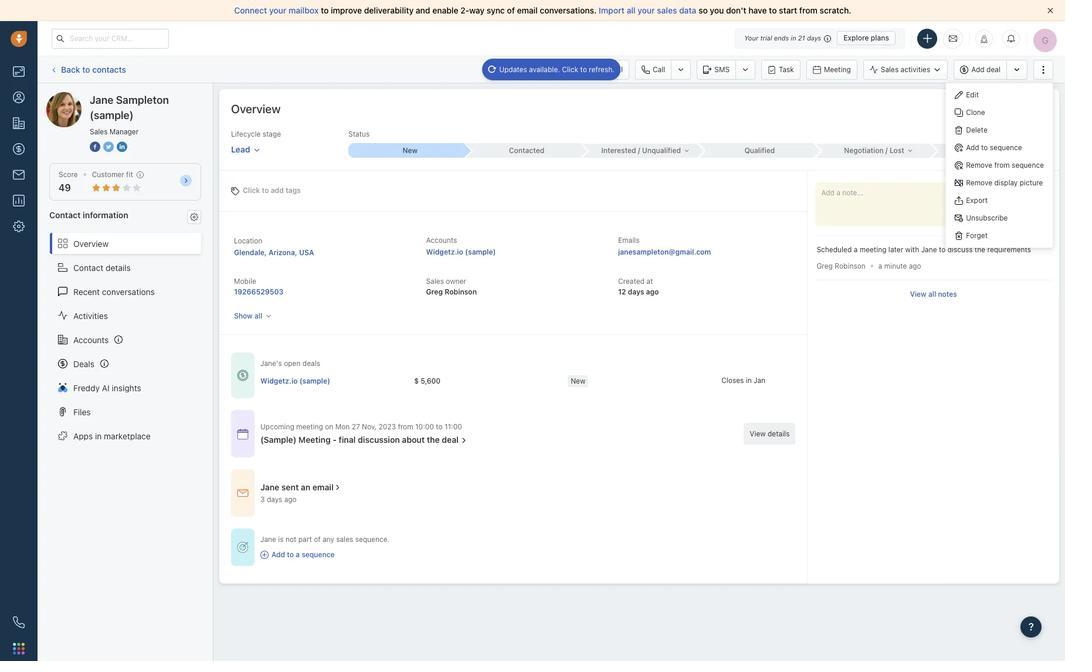 Task type: vqa. For each thing, say whether or not it's contained in the screenshot.
New Topic
no



Task type: locate. For each thing, give the bounding box(es) containing it.
location glendale, arizona, usa
[[234, 236, 314, 257]]

remove from sequence
[[967, 161, 1044, 170]]

meeting inside button
[[824, 65, 851, 74]]

accounts for accounts
[[73, 335, 109, 345]]

(sample) down jane sampleton (sample)
[[90, 109, 134, 121]]

1 vertical spatial meeting
[[296, 423, 323, 431]]

view inside 'link'
[[750, 430, 766, 438]]

1 vertical spatial add
[[967, 143, 980, 152]]

21
[[799, 34, 806, 42]]

scheduled
[[817, 245, 852, 254]]

1 vertical spatial in
[[746, 376, 752, 385]]

contact up recent
[[73, 263, 103, 273]]

/
[[638, 146, 641, 155], [886, 146, 888, 155], [983, 146, 985, 155]]

later
[[889, 245, 904, 254]]

1 vertical spatial email
[[313, 482, 334, 492]]

discussion
[[358, 435, 400, 445]]

1 vertical spatial new
[[571, 377, 586, 385]]

(sample) up owner
[[465, 248, 496, 257]]

robinson inside 'sales owner greg robinson'
[[445, 288, 477, 296]]

greg down scheduled
[[817, 262, 833, 270]]

2 horizontal spatial /
[[983, 146, 985, 155]]

from up about
[[398, 423, 413, 431]]

email
[[517, 5, 538, 15], [313, 482, 334, 492]]

new
[[403, 146, 418, 155], [571, 377, 586, 385]]

jane up 3
[[261, 482, 279, 492]]

negotiation / lost button
[[815, 144, 931, 158]]

new link
[[349, 143, 465, 158]]

ends
[[774, 34, 789, 42]]

customize
[[975, 104, 1010, 113]]

0 vertical spatial view
[[910, 290, 927, 299]]

details for contact details
[[106, 263, 131, 273]]

import all your sales data link
[[599, 5, 699, 15]]

meeting
[[824, 65, 851, 74], [299, 435, 331, 445]]

container_wx8msf4aqz5i3rn1 image right the an
[[334, 483, 342, 491]]

sales left activities
[[881, 65, 899, 74]]

1 horizontal spatial view
[[910, 290, 927, 299]]

accounts down activities
[[73, 335, 109, 345]]

qualified
[[745, 146, 775, 155]]

upcoming
[[261, 423, 294, 431]]

scheduled a meeting later with jane to discuss the requirements
[[817, 245, 1032, 254]]

jane
[[70, 92, 88, 102], [90, 94, 113, 106], [922, 245, 937, 254], [261, 482, 279, 492], [261, 535, 276, 544]]

jane inside jane sampleton (sample) sales manager
[[90, 94, 113, 106]]

1 vertical spatial greg
[[426, 288, 443, 296]]

1 horizontal spatial robinson
[[835, 262, 866, 270]]

1 horizontal spatial widgetz.io
[[426, 248, 464, 257]]

2 vertical spatial in
[[95, 431, 102, 441]]

sales left owner
[[426, 277, 444, 286]]

1 vertical spatial a
[[879, 262, 883, 271]]

to down the not
[[287, 551, 294, 559]]

(sample) for jane sampleton (sample)
[[133, 92, 166, 102]]

sampleton up manager
[[116, 94, 169, 106]]

0 vertical spatial remove
[[967, 161, 993, 170]]

sequence for add to sequence
[[990, 143, 1023, 152]]

1 horizontal spatial ago
[[646, 288, 659, 296]]

the down forget
[[975, 245, 986, 254]]

0 horizontal spatial in
[[95, 431, 102, 441]]

negotiation / lost link
[[815, 144, 931, 158]]

1 vertical spatial ago
[[646, 288, 659, 296]]

meeting left on
[[296, 423, 323, 431]]

2 remove from the top
[[967, 178, 993, 187]]

1 remove from the top
[[967, 161, 993, 170]]

1 horizontal spatial overview
[[231, 102, 281, 116]]

phone element
[[7, 611, 31, 634]]

meeting down on
[[299, 435, 331, 445]]

view down jan
[[750, 430, 766, 438]]

remove down won
[[967, 161, 993, 170]]

0 horizontal spatial a
[[296, 551, 300, 559]]

information
[[83, 210, 128, 220]]

1 vertical spatial robinson
[[445, 288, 477, 296]]

ago down sent
[[284, 495, 297, 504]]

details for view details
[[768, 430, 790, 438]]

0 vertical spatial sales
[[881, 65, 899, 74]]

with
[[906, 245, 920, 254]]

2 horizontal spatial days
[[807, 34, 822, 42]]

1 vertical spatial sales
[[336, 535, 353, 544]]

row
[[261, 369, 876, 393]]

negotiation
[[845, 146, 884, 155]]

in left 21
[[791, 34, 797, 42]]

interested / unqualified link
[[582, 144, 698, 158]]

0 vertical spatial email
[[517, 5, 538, 15]]

details inside view details 'link'
[[768, 430, 790, 438]]

a
[[854, 245, 858, 254], [879, 262, 883, 271], [296, 551, 300, 559]]

overview up contact details on the top left
[[73, 239, 109, 249]]

2 horizontal spatial in
[[791, 34, 797, 42]]

sales owner greg robinson
[[426, 277, 477, 296]]

container_wx8msf4aqz5i3rn1 image left is
[[237, 541, 249, 553]]

edit
[[967, 90, 979, 99]]

1 horizontal spatial days
[[628, 288, 645, 296]]

jane is not part of any sales sequence.
[[261, 535, 390, 544]]

container_wx8msf4aqz5i3rn1 image left add to a sequence
[[261, 551, 269, 559]]

widgetz.io (sample) link down "open" at the left of the page
[[261, 376, 330, 386]]

1 / from the left
[[638, 146, 641, 155]]

widgetz.io (sample)
[[261, 377, 330, 385]]

days right 3
[[267, 495, 282, 504]]

twitter circled image
[[103, 141, 114, 153]]

2 vertical spatial ago
[[284, 495, 297, 504]]

refresh.
[[589, 65, 615, 74]]

0 horizontal spatial deal
[[442, 435, 459, 445]]

sampleton for jane sampleton (sample) sales manager
[[116, 94, 169, 106]]

jane down back
[[70, 92, 88, 102]]

view for view all notes
[[910, 290, 927, 299]]

1 vertical spatial accounts
[[73, 335, 109, 345]]

(sample) for accounts widgetz.io (sample)
[[465, 248, 496, 257]]

discuss
[[948, 245, 973, 254]]

(sample) up manager
[[133, 92, 166, 102]]

sales inside jane sampleton (sample) sales manager
[[90, 127, 108, 136]]

mailbox
[[289, 5, 319, 15]]

0 vertical spatial days
[[807, 34, 822, 42]]

1 vertical spatial sales
[[90, 127, 108, 136]]

contact for contact details
[[73, 263, 103, 273]]

all right import at the right of the page
[[627, 5, 636, 15]]

0 vertical spatial sequence
[[990, 143, 1023, 152]]

2 horizontal spatial ago
[[909, 262, 922, 271]]

container_wx8msf4aqz5i3rn1 image left 3
[[237, 487, 249, 499]]

1 vertical spatial all
[[929, 290, 937, 299]]

0 horizontal spatial accounts
[[73, 335, 109, 345]]

-
[[333, 435, 337, 445]]

accounts inside accounts widgetz.io (sample)
[[426, 236, 457, 245]]

sync
[[487, 5, 505, 15]]

sales left data
[[657, 5, 677, 15]]

forget
[[967, 231, 988, 240]]

the down 10:00
[[427, 435, 440, 445]]

1 vertical spatial from
[[995, 161, 1010, 170]]

of right sync
[[507, 5, 515, 15]]

lifecycle
[[231, 130, 261, 138]]

0 vertical spatial a
[[854, 245, 858, 254]]

10:00
[[415, 423, 434, 431]]

0 horizontal spatial your
[[269, 5, 287, 15]]

all right show
[[255, 312, 262, 320]]

sequence.
[[355, 535, 390, 544]]

0 vertical spatial all
[[627, 5, 636, 15]]

meeting down "explore"
[[824, 65, 851, 74]]

0 horizontal spatial robinson
[[445, 288, 477, 296]]

1 horizontal spatial deal
[[987, 65, 1001, 74]]

sales up facebook circled icon
[[90, 127, 108, 136]]

churned
[[987, 146, 1016, 155]]

days
[[807, 34, 822, 42], [628, 288, 645, 296], [267, 495, 282, 504]]

container_wx8msf4aqz5i3rn1 image left upcoming
[[237, 428, 249, 440]]

0 horizontal spatial sales
[[90, 127, 108, 136]]

1 horizontal spatial from
[[800, 5, 818, 15]]

deal up customize
[[987, 65, 1001, 74]]

score 49
[[59, 170, 78, 193]]

0 vertical spatial click
[[562, 65, 579, 74]]

jane left is
[[261, 535, 276, 544]]

view details link
[[744, 423, 796, 445]]

2 vertical spatial from
[[398, 423, 413, 431]]

overview up lifecycle stage
[[231, 102, 281, 116]]

widgetz.io (sample) link
[[426, 248, 496, 257], [261, 376, 330, 386]]

sales inside 'sales owner greg robinson'
[[426, 277, 444, 286]]

a left minute
[[879, 262, 883, 271]]

1 horizontal spatial details
[[768, 430, 790, 438]]

widgetz.io (sample) link up owner
[[426, 248, 496, 257]]

back
[[61, 64, 80, 74]]

0 vertical spatial greg
[[817, 262, 833, 270]]

0 vertical spatial meeting
[[824, 65, 851, 74]]

0 horizontal spatial ago
[[284, 495, 297, 504]]

3 / from the left
[[983, 146, 985, 155]]

1 horizontal spatial of
[[507, 5, 515, 15]]

2 vertical spatial sequence
[[302, 551, 335, 559]]

sales for sales activities
[[881, 65, 899, 74]]

to left start on the top right of the page
[[769, 5, 777, 15]]

owner
[[446, 277, 466, 286]]

robinson down scheduled
[[835, 262, 866, 270]]

contact for contact information
[[49, 210, 81, 220]]

0 horizontal spatial meeting
[[299, 435, 331, 445]]

add to a sequence
[[272, 551, 335, 559]]

jane for jane sampleton (sample) sales manager
[[90, 94, 113, 106]]

add inside "button"
[[972, 65, 985, 74]]

2 horizontal spatial sales
[[881, 65, 899, 74]]

manager
[[110, 127, 139, 136]]

send email image
[[949, 33, 958, 43]]

from down the churned
[[995, 161, 1010, 170]]

add for add to sequence
[[967, 143, 980, 152]]

1 horizontal spatial meeting
[[824, 65, 851, 74]]

2 vertical spatial a
[[296, 551, 300, 559]]

in left jan
[[746, 376, 752, 385]]

2 vertical spatial sales
[[426, 277, 444, 286]]

view details
[[750, 430, 790, 438]]

0 vertical spatial accounts
[[426, 236, 457, 245]]

add up edit
[[972, 65, 985, 74]]

all left the notes
[[929, 290, 937, 299]]

view all notes
[[910, 290, 958, 299]]

1 horizontal spatial sales
[[426, 277, 444, 286]]

trial
[[761, 34, 773, 42]]

(sample) inside accounts widgetz.io (sample)
[[465, 248, 496, 257]]

click left add
[[243, 186, 260, 195]]

1 horizontal spatial all
[[627, 5, 636, 15]]

(sample) for jane sampleton (sample) sales manager
[[90, 109, 134, 121]]

click right available.
[[562, 65, 579, 74]]

0 horizontal spatial the
[[427, 435, 440, 445]]

overview
[[1012, 104, 1042, 113]]

0 horizontal spatial overview
[[73, 239, 109, 249]]

(sample)
[[133, 92, 166, 102], [90, 109, 134, 121], [465, 248, 496, 257], [300, 377, 330, 385]]

1 horizontal spatial in
[[746, 376, 752, 385]]

sales right any
[[336, 535, 353, 544]]

won / churned button
[[931, 144, 1048, 158]]

(sample)
[[261, 435, 297, 445]]

add down is
[[272, 551, 285, 559]]

widgetz.io up owner
[[426, 248, 464, 257]]

emails janesampleton@gmail.com
[[618, 236, 711, 257]]

your right import at the right of the page
[[638, 5, 655, 15]]

a right scheduled
[[854, 245, 858, 254]]

from right start on the top right of the page
[[800, 5, 818, 15]]

0 horizontal spatial details
[[106, 263, 131, 273]]

1 horizontal spatial greg
[[817, 262, 833, 270]]

0 horizontal spatial widgetz.io
[[261, 377, 298, 385]]

janesampleton@gmail.com
[[618, 248, 711, 257]]

sampleton down contacts
[[90, 92, 131, 102]]

meeting left later at top
[[860, 245, 887, 254]]

Search your CRM... text field
[[52, 28, 169, 48]]

0 vertical spatial the
[[975, 245, 986, 254]]

robinson down owner
[[445, 288, 477, 296]]

2 your from the left
[[638, 5, 655, 15]]

add down "delete"
[[967, 143, 980, 152]]

ago down at
[[646, 288, 659, 296]]

to right won
[[982, 143, 988, 152]]

1 vertical spatial days
[[628, 288, 645, 296]]

an
[[301, 482, 311, 492]]

0 vertical spatial deal
[[987, 65, 1001, 74]]

all for view all notes
[[929, 290, 937, 299]]

contact down 49 button at the left of page
[[49, 210, 81, 220]]

plans
[[871, 33, 890, 42]]

2 / from the left
[[886, 146, 888, 155]]

1 horizontal spatial meeting
[[860, 245, 887, 254]]

of left any
[[314, 535, 321, 544]]

days right 21
[[807, 34, 822, 42]]

1 horizontal spatial /
[[886, 146, 888, 155]]

widgetz.io down jane's
[[261, 377, 298, 385]]

jane down contacts
[[90, 94, 113, 106]]

email right the an
[[313, 482, 334, 492]]

1 vertical spatial details
[[768, 430, 790, 438]]

0 horizontal spatial all
[[255, 312, 262, 320]]

0 horizontal spatial email
[[313, 482, 334, 492]]

closes in jan
[[722, 376, 766, 385]]

negotiation / lost
[[845, 146, 905, 155]]

requirements
[[988, 245, 1032, 254]]

your left the "mailbox"
[[269, 5, 287, 15]]

new inside the 'new' link
[[403, 146, 418, 155]]

task button
[[762, 60, 801, 80]]

/ right won
[[983, 146, 985, 155]]

sampleton inside jane sampleton (sample) sales manager
[[116, 94, 169, 106]]

jane for jane sent an email
[[261, 482, 279, 492]]

2 vertical spatial all
[[255, 312, 262, 320]]

interested / unqualified
[[602, 146, 681, 155]]

have
[[749, 5, 767, 15]]

in right apps
[[95, 431, 102, 441]]

customize overview
[[975, 104, 1042, 113]]

jane sampleton (sample)
[[70, 92, 166, 102]]

1 vertical spatial contact
[[73, 263, 103, 273]]

view left the notes
[[910, 290, 927, 299]]

0 vertical spatial add
[[972, 65, 985, 74]]

ago down with
[[909, 262, 922, 271]]

mon
[[335, 423, 350, 431]]

glendale,
[[234, 248, 267, 257]]

explore
[[844, 33, 869, 42]]

phone image
[[13, 617, 25, 628]]

to left discuss
[[939, 245, 946, 254]]

final
[[339, 435, 356, 445]]

to left add
[[262, 186, 269, 195]]

delete
[[967, 126, 988, 134]]

/ for negotiation
[[886, 146, 888, 155]]

1 vertical spatial view
[[750, 430, 766, 438]]

0 vertical spatial contact
[[49, 210, 81, 220]]

2-
[[461, 5, 469, 15]]

/ left lost at the right top of page
[[886, 146, 888, 155]]

sampleton
[[90, 92, 131, 102], [116, 94, 169, 106]]

0 vertical spatial new
[[403, 146, 418, 155]]

1 horizontal spatial click
[[562, 65, 579, 74]]

a down the not
[[296, 551, 300, 559]]

container_wx8msf4aqz5i3rn1 image
[[237, 428, 249, 440], [460, 436, 468, 445], [334, 483, 342, 491], [237, 487, 249, 499], [237, 541, 249, 553], [261, 551, 269, 559]]

add deal button
[[954, 60, 1007, 80]]

1 vertical spatial sequence
[[1012, 161, 1044, 170]]

notes
[[939, 290, 958, 299]]

deal down 11:00
[[442, 435, 459, 445]]

email right sync
[[517, 5, 538, 15]]

1 horizontal spatial new
[[571, 377, 586, 385]]

greg down accounts widgetz.io (sample)
[[426, 288, 443, 296]]

the
[[975, 245, 986, 254], [427, 435, 440, 445]]

/ right interested
[[638, 146, 641, 155]]

from
[[800, 5, 818, 15], [995, 161, 1010, 170], [398, 423, 413, 431]]

days down created
[[628, 288, 645, 296]]

(sample) inside jane sampleton (sample) sales manager
[[90, 109, 134, 121]]

container_wx8msf4aqz5i3rn1 image
[[237, 370, 249, 382]]

0 horizontal spatial sales
[[336, 535, 353, 544]]

0 vertical spatial widgetz.io
[[426, 248, 464, 257]]

freshworks switcher image
[[13, 643, 25, 655]]

1 horizontal spatial your
[[638, 5, 655, 15]]

0 vertical spatial details
[[106, 263, 131, 273]]

remove up export
[[967, 178, 993, 187]]

click inside the updates available. click to refresh. link
[[562, 65, 579, 74]]

ago for a minute ago
[[909, 262, 922, 271]]

accounts up owner
[[426, 236, 457, 245]]

explore plans link
[[837, 31, 896, 45]]

janesampleton@gmail.com link
[[618, 247, 711, 258]]



Task type: describe. For each thing, give the bounding box(es) containing it.
lost
[[890, 146, 905, 155]]

add to a sequence link
[[261, 550, 390, 560]]

row containing closes in jan
[[261, 369, 876, 393]]

remove for remove display picture
[[967, 178, 993, 187]]

12
[[618, 288, 626, 296]]

sampleton for jane sampleton (sample)
[[90, 92, 131, 102]]

container_wx8msf4aqz5i3rn1 image down 11:00
[[460, 436, 468, 445]]

sales for sales owner greg robinson
[[426, 277, 444, 286]]

add for add deal
[[972, 65, 985, 74]]

mobile
[[234, 277, 256, 286]]

3 days ago
[[261, 495, 297, 504]]

marketplace
[[104, 431, 151, 441]]

apps
[[73, 431, 93, 441]]

is
[[278, 535, 284, 544]]

jane sent an email
[[261, 482, 334, 492]]

activities
[[901, 65, 931, 74]]

customer fit
[[92, 170, 133, 179]]

show
[[234, 312, 253, 320]]

2023
[[379, 423, 396, 431]]

ago for 3 days ago
[[284, 495, 297, 504]]

jane right with
[[922, 245, 937, 254]]

view for view details
[[750, 430, 766, 438]]

so
[[699, 5, 708, 15]]

add
[[271, 186, 284, 195]]

49
[[59, 183, 71, 193]]

1 horizontal spatial email
[[517, 5, 538, 15]]

widgetz.io inside accounts widgetz.io (sample)
[[426, 248, 464, 257]]

nov,
[[362, 423, 377, 431]]

0 horizontal spatial meeting
[[296, 423, 323, 431]]

upcoming meeting on mon 27 nov, 2023 from 10:00 to 11:00
[[261, 423, 462, 431]]

0 horizontal spatial widgetz.io (sample) link
[[261, 376, 330, 386]]

1 vertical spatial deal
[[442, 435, 459, 445]]

contacted
[[509, 146, 545, 155]]

don't
[[726, 5, 747, 15]]

tags
[[286, 186, 301, 195]]

call button
[[636, 60, 671, 80]]

mobile 19266529503
[[234, 277, 284, 296]]

task
[[779, 65, 794, 74]]

import
[[599, 5, 625, 15]]

0 vertical spatial from
[[800, 5, 818, 15]]

0 vertical spatial meeting
[[860, 245, 887, 254]]

container_wx8msf4aqz5i3rn1 image inside add to a sequence link
[[261, 551, 269, 559]]

remove for remove from sequence
[[967, 161, 993, 170]]

close image
[[1048, 8, 1054, 13]]

sms button
[[697, 60, 736, 80]]

accounts for accounts widgetz.io (sample)
[[426, 236, 457, 245]]

stage
[[263, 130, 281, 138]]

0 horizontal spatial days
[[267, 495, 282, 504]]

interested
[[602, 146, 636, 155]]

updates available. click to refresh. link
[[482, 58, 621, 80]]

about
[[402, 435, 425, 445]]

to right the "mailbox"
[[321, 5, 329, 15]]

to right back
[[82, 64, 90, 74]]

part
[[299, 535, 312, 544]]

1 vertical spatial of
[[314, 535, 321, 544]]

contacts
[[92, 64, 126, 74]]

0 horizontal spatial click
[[243, 186, 260, 195]]

export
[[967, 196, 988, 205]]

5,600
[[421, 377, 441, 385]]

to left 11:00
[[436, 423, 443, 431]]

27
[[352, 423, 360, 431]]

call link
[[636, 60, 671, 80]]

jane's open deals
[[261, 359, 320, 368]]

recent conversations
[[73, 287, 155, 297]]

meeting button
[[807, 60, 858, 80]]

add for add to a sequence
[[272, 551, 285, 559]]

ago inside created at 12 days ago
[[646, 288, 659, 296]]

freddy
[[73, 383, 100, 393]]

status
[[349, 130, 370, 138]]

sms
[[715, 65, 730, 74]]

insights
[[112, 383, 141, 393]]

deal inside "button"
[[987, 65, 1001, 74]]

/ for interested
[[638, 146, 641, 155]]

1 your from the left
[[269, 5, 287, 15]]

0 vertical spatial robinson
[[835, 262, 866, 270]]

your
[[745, 34, 759, 42]]

start
[[779, 5, 798, 15]]

email button
[[588, 60, 630, 80]]

greg inside 'sales owner greg robinson'
[[426, 288, 443, 296]]

not
[[286, 535, 297, 544]]

you
[[710, 5, 724, 15]]

2 horizontal spatial from
[[995, 161, 1010, 170]]

a minute ago
[[879, 262, 922, 271]]

in for apps in marketplace
[[95, 431, 102, 441]]

fit
[[126, 170, 133, 179]]

conversations
[[102, 287, 155, 297]]

closes
[[722, 376, 744, 385]]

jane for jane sampleton (sample)
[[70, 92, 88, 102]]

view all notes link
[[910, 289, 958, 300]]

mng settings image
[[190, 213, 198, 221]]

deliverability
[[364, 5, 414, 15]]

contact information
[[49, 210, 128, 220]]

data
[[680, 5, 697, 15]]

facebook circled image
[[90, 141, 100, 153]]

minute
[[885, 262, 907, 271]]

1 vertical spatial overview
[[73, 239, 109, 249]]

19266529503 link
[[234, 288, 284, 296]]

contact details
[[73, 263, 131, 273]]

days inside created at 12 days ago
[[628, 288, 645, 296]]

apps in marketplace
[[73, 431, 151, 441]]

1 horizontal spatial sales
[[657, 5, 677, 15]]

show all
[[234, 312, 262, 320]]

/ for won
[[983, 146, 985, 155]]

1 horizontal spatial a
[[854, 245, 858, 254]]

1 horizontal spatial widgetz.io (sample) link
[[426, 248, 496, 257]]

back to contacts
[[61, 64, 126, 74]]

in for closes in jan
[[746, 376, 752, 385]]

connect your mailbox to improve deliverability and enable 2-way sync of email conversations. import all your sales data so you don't have to start from scratch.
[[234, 5, 852, 15]]

your trial ends in 21 days
[[745, 34, 822, 42]]

lead
[[231, 144, 250, 154]]

updates
[[499, 65, 527, 74]]

0 vertical spatial overview
[[231, 102, 281, 116]]

jan
[[754, 376, 766, 385]]

won / churned
[[966, 146, 1016, 155]]

jane for jane is not part of any sales sequence.
[[261, 535, 276, 544]]

1 vertical spatial meeting
[[299, 435, 331, 445]]

$
[[414, 377, 419, 385]]

jane sampleton (sample) sales manager
[[90, 94, 169, 136]]

linkedin circled image
[[117, 141, 127, 153]]

0 vertical spatial of
[[507, 5, 515, 15]]

glendale, arizona, usa link
[[234, 248, 314, 257]]

all for show all
[[255, 312, 262, 320]]

usa
[[299, 248, 314, 257]]

customer
[[92, 170, 124, 179]]

accounts widgetz.io (sample)
[[426, 236, 496, 257]]

add to sequence
[[967, 143, 1023, 152]]

1 vertical spatial the
[[427, 435, 440, 445]]

1 horizontal spatial the
[[975, 245, 986, 254]]

sequence for remove from sequence
[[1012, 161, 1044, 170]]

(sample) down "deals"
[[300, 377, 330, 385]]

files
[[73, 407, 91, 417]]

to left 'refresh.'
[[581, 65, 587, 74]]



